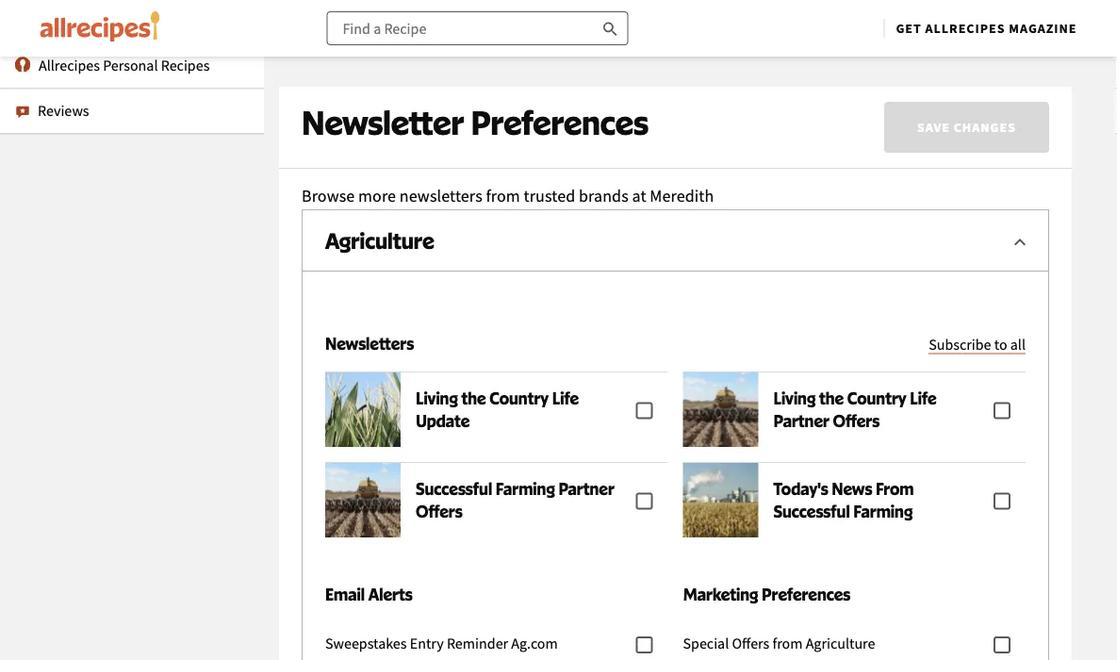 Task type: locate. For each thing, give the bounding box(es) containing it.
offers right successful farming partner offers image
[[416, 501, 463, 521]]

partner inside successful farming partner offers
[[559, 479, 615, 499]]

agriculture down more
[[325, 227, 434, 254]]

get allrecipes magazine
[[896, 20, 1077, 37]]

1 horizontal spatial partner
[[774, 411, 830, 431]]

preferences up special offers from agriculture
[[762, 584, 851, 604]]

1 vertical spatial allrecipes
[[39, 56, 100, 75]]

1 horizontal spatial allrecipes
[[926, 20, 1006, 37]]

farming down from
[[854, 501, 913, 521]]

1 horizontal spatial preferences
[[762, 584, 851, 604]]

1 the from the left
[[462, 388, 486, 408]]

0 vertical spatial newsletters
[[388, 126, 566, 167]]

allrecipes up reviews
[[39, 56, 100, 75]]

1 horizontal spatial country
[[847, 388, 907, 408]]

get
[[896, 20, 922, 37]]

1 horizontal spatial offers
[[732, 634, 770, 652]]

1 horizontal spatial living
[[774, 388, 816, 408]]

news
[[832, 479, 873, 499]]

newsletters up browse more newsletters from trusted brands at meredith
[[388, 126, 566, 167]]

0 vertical spatial successful
[[416, 479, 492, 499]]

living inside living the country life partner offers
[[774, 388, 816, 408]]

0 vertical spatial agriculture
[[325, 227, 434, 254]]

saved items & collections link
[[0, 0, 264, 43]]

allrecipes
[[926, 20, 1006, 37], [39, 56, 100, 75]]

newsletters up the living the country life update image on the left bottom of page
[[325, 333, 414, 353]]

0 vertical spatial farming
[[496, 479, 555, 499]]

all
[[1011, 335, 1026, 354]]

newsletters
[[388, 126, 566, 167], [325, 333, 414, 353]]

today's
[[774, 479, 828, 499]]

1 vertical spatial partner
[[559, 479, 615, 499]]

more newsletters
[[302, 126, 566, 167]]

country for update
[[490, 388, 549, 408]]

0 vertical spatial allrecipes
[[926, 20, 1006, 37]]

country inside living the country life partner offers
[[847, 388, 907, 408]]

0 horizontal spatial country
[[490, 388, 549, 408]]

the for partner
[[819, 388, 844, 408]]

0 horizontal spatial life
[[552, 388, 579, 408]]

country
[[490, 388, 549, 408], [847, 388, 907, 408]]

successful down update
[[416, 479, 492, 499]]

country inside living the country life update
[[490, 388, 549, 408]]

the up update
[[462, 388, 486, 408]]

from down the marketing preferences
[[773, 634, 803, 652]]

living right living the country life partner offers image
[[774, 388, 816, 408]]

allrecipes right get
[[926, 20, 1006, 37]]

magazine
[[1009, 20, 1077, 37]]

offers up news
[[833, 411, 880, 431]]

special
[[683, 634, 729, 652]]

preferences up trusted
[[471, 102, 649, 143]]

browse more newsletters from trusted brands at meredith
[[302, 185, 714, 206]]

the inside living the country life partner offers
[[819, 388, 844, 408]]

life inside living the country life update
[[552, 388, 579, 408]]

browse
[[302, 185, 355, 206]]

1 horizontal spatial agriculture
[[806, 634, 875, 652]]

0 horizontal spatial allrecipes
[[39, 56, 100, 75]]

1 vertical spatial farming
[[854, 501, 913, 521]]

successful down today's
[[774, 501, 850, 521]]

2 life from the left
[[910, 388, 937, 408]]

trusted
[[524, 185, 575, 206]]

1 life from the left
[[552, 388, 579, 408]]

farming
[[496, 479, 555, 499], [854, 501, 913, 521]]

2 vertical spatial offers
[[732, 634, 770, 652]]

newsletters
[[400, 185, 483, 206]]

reminder
[[447, 634, 508, 652]]

collections
[[130, 11, 200, 30]]

1 horizontal spatial successful
[[774, 501, 850, 521]]

0 vertical spatial preferences
[[471, 102, 649, 143]]

agriculture
[[325, 227, 434, 254], [806, 634, 875, 652]]

to
[[994, 335, 1008, 354]]

2 the from the left
[[819, 388, 844, 408]]

life
[[552, 388, 579, 408], [910, 388, 937, 408]]

partner
[[774, 411, 830, 431], [559, 479, 615, 499]]

today's news from successful farming
[[774, 479, 914, 521]]

brands
[[579, 185, 629, 206]]

preferences for marketing preferences
[[762, 584, 851, 604]]

0 horizontal spatial farming
[[496, 479, 555, 499]]

1 vertical spatial offers
[[416, 501, 463, 521]]

0 horizontal spatial from
[[486, 185, 520, 206]]

0 vertical spatial partner
[[774, 411, 830, 431]]

the inside living the country life update
[[462, 388, 486, 408]]

items
[[79, 11, 114, 30]]

0 horizontal spatial agriculture
[[325, 227, 434, 254]]

living inside living the country life update
[[416, 388, 458, 408]]

offers inside successful farming partner offers
[[416, 501, 463, 521]]

successful
[[416, 479, 492, 499], [774, 501, 850, 521]]

the
[[462, 388, 486, 408], [819, 388, 844, 408]]

living the country life update image
[[325, 372, 401, 447]]

farming inside successful farming partner offers
[[496, 479, 555, 499]]

living up update
[[416, 388, 458, 408]]

0 horizontal spatial offers
[[416, 501, 463, 521]]

1 horizontal spatial life
[[910, 388, 937, 408]]

ag.com
[[511, 634, 558, 652]]

2 living from the left
[[774, 388, 816, 408]]

life for living the country life partner offers
[[910, 388, 937, 408]]

newsletter
[[302, 102, 464, 143]]

partner inside living the country life partner offers
[[774, 411, 830, 431]]

from left trusted
[[486, 185, 520, 206]]

recipes
[[161, 56, 210, 75]]

2 country from the left
[[847, 388, 907, 408]]

1 country from the left
[[490, 388, 549, 408]]

marketing preferences
[[683, 584, 851, 604]]

0 horizontal spatial the
[[462, 388, 486, 408]]

1 vertical spatial successful
[[774, 501, 850, 521]]

0 horizontal spatial preferences
[[471, 102, 649, 143]]

1 vertical spatial preferences
[[762, 584, 851, 604]]

offers right special
[[732, 634, 770, 652]]

at
[[632, 185, 646, 206]]

0 horizontal spatial partner
[[559, 479, 615, 499]]

1 vertical spatial from
[[773, 634, 803, 652]]

1 living from the left
[[416, 388, 458, 408]]

1 horizontal spatial the
[[819, 388, 844, 408]]

farming down living the country life update
[[496, 479, 555, 499]]

0 vertical spatial offers
[[833, 411, 880, 431]]

living
[[416, 388, 458, 408], [774, 388, 816, 408]]

0 horizontal spatial successful
[[416, 479, 492, 499]]

entry
[[410, 634, 444, 652]]

0 horizontal spatial living
[[416, 388, 458, 408]]

2 horizontal spatial offers
[[833, 411, 880, 431]]

subscribe to all
[[929, 335, 1026, 354]]

country for partner
[[847, 388, 907, 408]]

from
[[486, 185, 520, 206], [773, 634, 803, 652]]

allrecipes personal recipes link
[[0, 43, 264, 88]]

preferences
[[471, 102, 649, 143], [762, 584, 851, 604]]

living the country life partner offers image
[[683, 372, 759, 447]]

reviews link
[[0, 88, 264, 133]]

offers
[[833, 411, 880, 431], [416, 501, 463, 521], [732, 634, 770, 652]]

successful farming partner offers image
[[325, 462, 401, 538]]

agriculture down the marketing preferences
[[806, 634, 875, 652]]

the up news
[[819, 388, 844, 408]]

life inside living the country life partner offers
[[910, 388, 937, 408]]

meredith
[[650, 185, 714, 206]]

living the country life partner offers
[[774, 388, 937, 431]]

1 horizontal spatial farming
[[854, 501, 913, 521]]



Task type: vqa. For each thing, say whether or not it's contained in the screenshot.
main content
no



Task type: describe. For each thing, give the bounding box(es) containing it.
subscribe to all link
[[929, 332, 1026, 356]]

successful inside successful farming partner offers
[[416, 479, 492, 499]]

offers inside living the country life partner offers
[[833, 411, 880, 431]]

today's news from successful farming image
[[683, 462, 759, 538]]

chevron image
[[1009, 230, 1032, 253]]

successful inside today's news from successful farming
[[774, 501, 850, 521]]

allrecipes personal recipes
[[39, 56, 210, 75]]

saved
[[38, 11, 76, 30]]

preferences for newsletter preferences
[[471, 102, 649, 143]]

1 vertical spatial agriculture
[[806, 634, 875, 652]]

saved items & collections
[[38, 11, 200, 30]]

Search text field
[[327, 11, 628, 45]]

special offers from agriculture
[[683, 634, 875, 652]]

newsletter preferences
[[302, 102, 649, 143]]

subscribe
[[929, 335, 991, 354]]

from
[[876, 479, 914, 499]]

email alerts
[[325, 584, 413, 604]]

more
[[302, 126, 381, 167]]

&
[[117, 11, 127, 30]]

living for living the country life partner offers
[[774, 388, 816, 408]]

life for living the country life update
[[552, 388, 579, 408]]

alerts
[[368, 584, 413, 604]]

1 vertical spatial newsletters
[[325, 333, 414, 353]]

allrecipes inside 'link'
[[39, 56, 100, 75]]

the for update
[[462, 388, 486, 408]]

0 vertical spatial from
[[486, 185, 520, 206]]

personal
[[103, 56, 158, 75]]

reviews
[[38, 101, 89, 120]]

sweepstakes
[[325, 634, 407, 652]]

update
[[416, 411, 470, 431]]

living for living the country life update
[[416, 388, 458, 408]]

sweepstakes entry reminder ag.com
[[325, 634, 558, 652]]

successful farming partner offers
[[416, 479, 615, 521]]

get allrecipes magazine link
[[896, 20, 1077, 37]]

more
[[358, 185, 396, 206]]

farming inside today's news from successful farming
[[854, 501, 913, 521]]

email
[[325, 584, 365, 604]]

1 horizontal spatial from
[[773, 634, 803, 652]]

marketing
[[683, 584, 759, 604]]

living the country life update
[[416, 388, 579, 431]]



